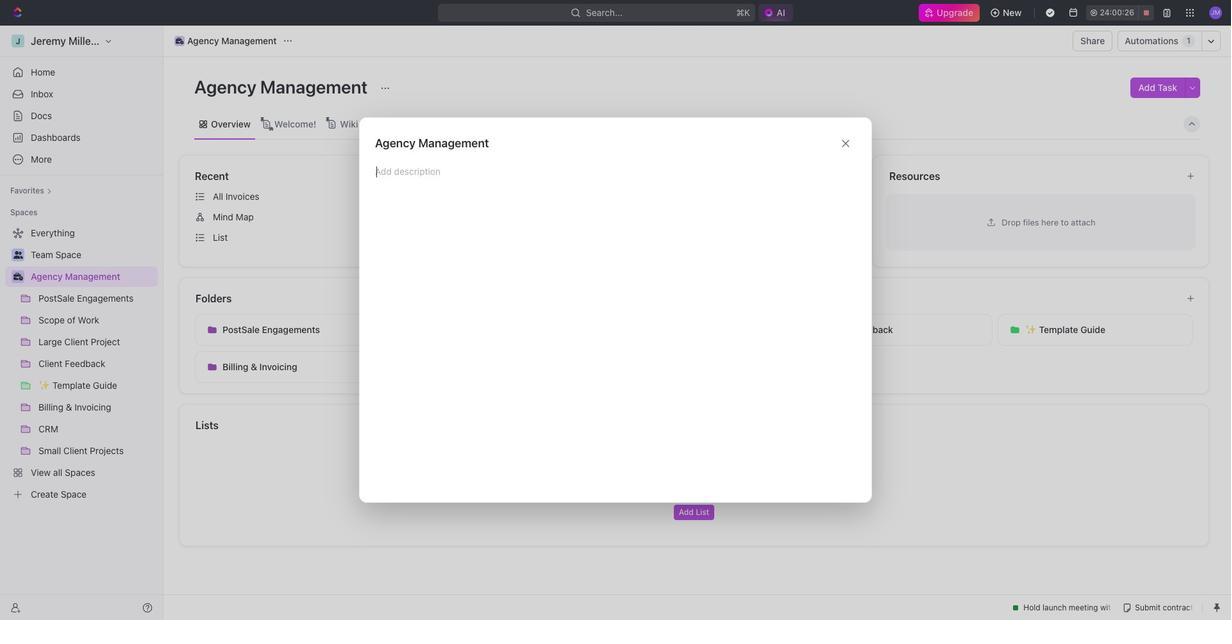 Task type: locate. For each thing, give the bounding box(es) containing it.
0 horizontal spatial add
[[679, 508, 694, 518]]

recent
[[195, 171, 229, 182]]

billing
[[223, 362, 248, 373]]

1 vertical spatial list
[[696, 508, 710, 518]]

management inside dialog
[[419, 137, 489, 150]]

agency management inside dialog
[[375, 137, 489, 150]]

0 horizontal spatial agency management link
[[31, 267, 155, 287]]

agency management tree
[[5, 223, 158, 505]]

agency inside dialog
[[375, 137, 416, 150]]

inbox
[[31, 89, 53, 99]]

home link
[[5, 62, 158, 83]]

home
[[31, 67, 55, 78]]

business time image
[[176, 38, 184, 44], [13, 273, 23, 281]]

add
[[1139, 82, 1156, 93], [679, 508, 694, 518]]

here
[[1042, 217, 1059, 227]]

all invoices link
[[190, 187, 510, 207]]

agency management link inside agency management tree
[[31, 267, 155, 287]]

invoices
[[226, 191, 259, 202]]

welcome! link
[[272, 115, 316, 133]]

wiki link
[[338, 115, 358, 133]]

dashboards
[[31, 132, 81, 143]]

spaces
[[10, 208, 37, 217]]

add task
[[1139, 82, 1178, 93]]

0 vertical spatial add
[[1139, 82, 1156, 93]]

share button
[[1073, 31, 1113, 51]]

agency management
[[187, 35, 277, 46], [194, 76, 372, 97], [375, 137, 489, 150], [31, 271, 120, 282]]

1 horizontal spatial agency management link
[[171, 33, 280, 49]]

dashboards link
[[5, 128, 158, 148]]

1 horizontal spatial list
[[696, 508, 710, 518]]

1 vertical spatial add
[[679, 508, 694, 518]]

0 horizontal spatial business time image
[[13, 273, 23, 281]]

agency management link
[[171, 33, 280, 49], [31, 267, 155, 287]]

0 vertical spatial business time image
[[176, 38, 184, 44]]

add inside add list button
[[679, 508, 694, 518]]

list
[[213, 232, 228, 243], [696, 508, 710, 518]]

all
[[213, 191, 223, 202]]

feedback
[[852, 325, 893, 335]]

agency management dialog
[[359, 117, 872, 504]]

add inside add task button
[[1139, 82, 1156, 93]]

24:00:26 button
[[1087, 5, 1155, 21]]

1
[[1187, 36, 1191, 46]]

map
[[236, 212, 254, 223]]

lists
[[196, 420, 219, 432]]

24:00:26
[[1100, 8, 1135, 17]]

agency inside tree
[[31, 271, 63, 282]]

1 vertical spatial business time image
[[13, 273, 23, 281]]

agency
[[187, 35, 219, 46], [194, 76, 256, 97], [375, 137, 416, 150], [31, 271, 63, 282]]

billing & invoicing button
[[195, 352, 391, 384]]

add for add list
[[679, 508, 694, 518]]

add for add task
[[1139, 82, 1156, 93]]

0 horizontal spatial list
[[213, 232, 228, 243]]

0 vertical spatial list
[[213, 232, 228, 243]]

management
[[221, 35, 277, 46], [260, 76, 368, 97], [419, 137, 489, 150], [65, 271, 120, 282]]

upgrade
[[937, 7, 974, 18]]

inbox link
[[5, 84, 158, 105]]

guide
[[1081, 325, 1106, 335]]

upgrade link
[[919, 4, 980, 22]]

new
[[1003, 7, 1022, 18]]

✨
[[1026, 325, 1037, 335]]

1 horizontal spatial business time image
[[176, 38, 184, 44]]

1 horizontal spatial add
[[1139, 82, 1156, 93]]

1 vertical spatial agency management link
[[31, 267, 155, 287]]

drop
[[1002, 217, 1021, 227]]



Task type: describe. For each thing, give the bounding box(es) containing it.
0 vertical spatial agency management link
[[171, 33, 280, 49]]

welcome!
[[274, 118, 316, 129]]

docs link
[[5, 106, 158, 126]]

resources button
[[889, 169, 1176, 184]]

folders button
[[195, 291, 1176, 307]]

automations
[[1125, 35, 1179, 46]]

template
[[1040, 325, 1079, 335]]

add list
[[679, 508, 710, 518]]

drop files here to attach
[[1002, 217, 1096, 227]]

overview
[[211, 118, 251, 129]]

folders
[[196, 293, 232, 305]]

sidebar navigation
[[0, 26, 164, 621]]

client feedback
[[825, 325, 893, 335]]

all invoices
[[213, 191, 259, 202]]

attach
[[1071, 217, 1096, 227]]

docs
[[31, 110, 52, 121]]

⌘k
[[737, 7, 751, 18]]

add task button
[[1131, 78, 1185, 98]]

engagements
[[262, 325, 320, 335]]

resources
[[890, 171, 941, 182]]

list link
[[190, 228, 510, 248]]

lists button
[[195, 418, 1194, 434]]

postsale
[[223, 325, 260, 335]]

mind map
[[213, 212, 254, 223]]

postsale engagements
[[223, 325, 320, 335]]

postsale engagements button
[[195, 314, 391, 346]]

invoicing
[[260, 362, 297, 373]]

management inside tree
[[65, 271, 120, 282]]

&
[[251, 362, 257, 373]]

mind map link
[[190, 207, 510, 228]]

✨ template guide button
[[998, 314, 1194, 346]]

mind
[[213, 212, 233, 223]]

overview link
[[208, 115, 251, 133]]

business time image inside agency management tree
[[13, 273, 23, 281]]

task
[[1158, 82, 1178, 93]]

files
[[1023, 217, 1039, 227]]

add list button
[[674, 505, 715, 521]]

wiki
[[340, 118, 358, 129]]

search...
[[586, 7, 623, 18]]

list inside button
[[696, 508, 710, 518]]

to
[[1061, 217, 1069, 227]]

agency management inside tree
[[31, 271, 120, 282]]

favorites
[[10, 186, 44, 196]]

client feedback button
[[797, 314, 993, 346]]

new button
[[985, 3, 1030, 23]]

billing & invoicing
[[223, 362, 297, 373]]

✨ template guide
[[1026, 325, 1106, 335]]

favorites button
[[5, 183, 57, 199]]

client
[[825, 325, 850, 335]]

share
[[1081, 35, 1105, 46]]



Task type: vqa. For each thing, say whether or not it's contained in the screenshot.
Feedback
yes



